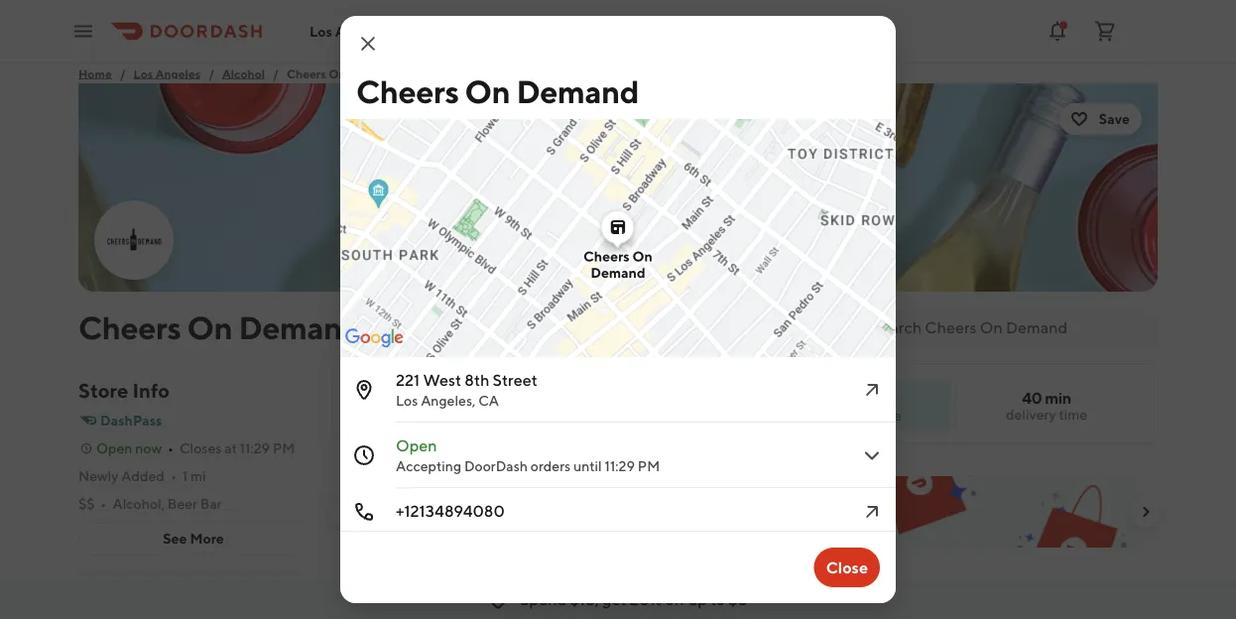 Task type: locate. For each thing, give the bounding box(es) containing it.
0 horizontal spatial open
[[96, 440, 132, 457]]

• right now
[[168, 440, 174, 457]]

see
[[163, 530, 187, 547]]

close cheers on demand image
[[356, 32, 380, 56]]

open up newly
[[96, 440, 132, 457]]

/
[[120, 66, 126, 80], [209, 66, 214, 80], [273, 66, 279, 80]]

delivery left time
[[1006, 406, 1057, 423]]

$$ • alcohol, beer bar
[[78, 496, 222, 512]]

0 vertical spatial los
[[310, 23, 332, 39]]

0 items, open order cart image
[[1094, 19, 1118, 43]]

pickup
[[455, 396, 500, 412]]

los down 221
[[396, 393, 418, 409]]

0 vertical spatial off
[[437, 489, 459, 511]]

open
[[396, 436, 437, 455], [96, 440, 132, 457]]

Item Search search field
[[872, 317, 1142, 338]]

$1.99
[[847, 388, 884, 407]]

open up 'accepting'
[[396, 436, 437, 455]]

los
[[310, 23, 332, 39], [134, 66, 153, 80], [396, 393, 418, 409]]

2 / from the left
[[209, 66, 214, 80]]

0 vertical spatial 20%
[[398, 489, 434, 511]]

$5)
[[512, 489, 538, 511]]

1 vertical spatial los
[[134, 66, 153, 80]]

angeles
[[335, 23, 388, 39], [156, 66, 201, 80]]

20% inside get 20% off (up to $5) on your first order of $15 or more from this store.
[[398, 489, 434, 511]]

20% right "get"
[[630, 590, 662, 609]]

first
[[603, 489, 634, 511]]

los right home link
[[134, 66, 153, 80]]

•
[[168, 440, 174, 457], [171, 468, 176, 484], [101, 496, 107, 512]]

doordash
[[464, 458, 528, 474]]

3 / from the left
[[273, 66, 279, 80]]

1 vertical spatial angeles
[[156, 66, 201, 80]]

1 horizontal spatial pm
[[638, 458, 660, 474]]

0 horizontal spatial 20%
[[398, 489, 434, 511]]

0 horizontal spatial /
[[120, 66, 126, 80]]

+12134894080
[[396, 502, 505, 521]]

demand
[[348, 66, 396, 80], [516, 72, 639, 110], [591, 264, 646, 281], [591, 264, 646, 281], [239, 309, 361, 346]]

1 horizontal spatial to
[[711, 590, 726, 609]]

get 20% off (up to $5) on your first order of $15 or more from this store.
[[364, 489, 680, 534]]

1 horizontal spatial delivery
[[1006, 406, 1057, 423]]

1 horizontal spatial 11:29
[[605, 458, 635, 474]]

1 vertical spatial 11:29
[[605, 458, 635, 474]]

20% up or
[[398, 489, 434, 511]]

0 horizontal spatial delivery
[[829, 407, 879, 423]]

11:29 right at
[[240, 440, 270, 457]]

off inside get 20% off (up to $5) on your first order of $15 or more from this store.
[[437, 489, 459, 511]]

0 horizontal spatial to
[[492, 489, 508, 511]]

off left up
[[666, 590, 686, 609]]

$15,
[[570, 590, 599, 609]]

• left 1
[[171, 468, 176, 484]]

delivery
[[1006, 406, 1057, 423], [829, 407, 879, 423]]

on
[[542, 489, 562, 511]]

1 vertical spatial click item image
[[860, 444, 884, 467]]

• closes at 11:29 pm
[[168, 440, 295, 457]]

min
[[1045, 389, 1072, 407]]

• right $$
[[101, 496, 107, 512]]

221 west 8th street los angeles, ca
[[396, 371, 538, 409]]

close
[[826, 558, 868, 577]]

store.
[[550, 513, 594, 534]]

see more button
[[79, 523, 308, 555]]

221
[[396, 371, 420, 390]]

more
[[190, 530, 224, 547]]

bar
[[200, 496, 222, 512]]

to right up
[[711, 590, 726, 609]]

2 vertical spatial los
[[396, 393, 418, 409]]

more
[[433, 513, 474, 534]]

delivery
[[369, 396, 423, 412]]

heading
[[332, 603, 493, 619]]

1 horizontal spatial los
[[310, 23, 332, 39]]

1 vertical spatial pm
[[638, 458, 660, 474]]

cheers on demand
[[356, 72, 639, 110], [584, 248, 653, 281], [584, 248, 653, 281], [78, 309, 361, 346]]

cheers on demand image
[[78, 83, 1158, 292], [96, 202, 172, 278]]

0 horizontal spatial off
[[437, 489, 459, 511]]

store info
[[78, 379, 170, 402]]

$5
[[729, 590, 748, 609]]

los angeles button
[[310, 23, 404, 39]]

1 horizontal spatial /
[[209, 66, 214, 80]]

11:29
[[240, 440, 270, 457], [605, 458, 635, 474]]

0 vertical spatial click item image
[[860, 378, 884, 402]]

0 vertical spatial to
[[492, 489, 508, 511]]

open for open accepting doordash orders until 11:29 pm
[[396, 436, 437, 455]]

/ right home
[[120, 66, 126, 80]]

pm up order
[[638, 458, 660, 474]]

west
[[423, 371, 462, 390]]

$1.99 delivery fee
[[829, 388, 902, 423]]

los left the "close cheers on demand" image
[[310, 23, 332, 39]]

/ right alcohol
[[273, 66, 279, 80]]

los angeles link
[[134, 64, 201, 83]]

2 click item image from the top
[[860, 444, 884, 467]]

click item image up fee
[[860, 378, 884, 402]]

street
[[493, 371, 538, 390]]

1 horizontal spatial 20%
[[630, 590, 662, 609]]

alcohol
[[222, 66, 265, 80]]

delivery left fee
[[829, 407, 879, 423]]

2 horizontal spatial los
[[396, 393, 418, 409]]

2 horizontal spatial /
[[273, 66, 279, 80]]

click item image down fee
[[860, 444, 884, 467]]

2 vertical spatial •
[[101, 496, 107, 512]]

1
[[182, 468, 188, 484]]

save
[[1100, 111, 1130, 127]]

on
[[329, 66, 346, 80], [465, 72, 510, 110], [633, 248, 653, 264], [633, 248, 653, 264], [187, 309, 233, 346]]

pm right at
[[273, 440, 295, 457]]

open inside the open accepting doordash orders until 11:29 pm
[[396, 436, 437, 455]]

accepting
[[396, 458, 462, 474]]

to
[[492, 489, 508, 511], [711, 590, 726, 609]]

or
[[414, 513, 430, 534]]

/ left alcohol link
[[209, 66, 214, 80]]

your
[[565, 489, 600, 511]]

1 horizontal spatial off
[[666, 590, 686, 609]]

off
[[437, 489, 459, 511], [666, 590, 686, 609]]

11:29 right until
[[605, 458, 635, 474]]

pm
[[273, 440, 295, 457], [638, 458, 660, 474]]

to up from at the left of page
[[492, 489, 508, 511]]

map region
[[305, 0, 1067, 492]]

off up the more
[[437, 489, 459, 511]]

20%
[[398, 489, 434, 511], [630, 590, 662, 609]]

0 vertical spatial pm
[[273, 440, 295, 457]]

this
[[518, 513, 547, 534]]

1 horizontal spatial open
[[396, 436, 437, 455]]

home / los angeles / alcohol / cheers on demand
[[78, 66, 396, 80]]

beer
[[168, 496, 198, 512]]

cheers
[[287, 66, 326, 80], [356, 72, 459, 110], [584, 248, 630, 264], [584, 248, 630, 264], [78, 309, 181, 346]]

los inside 221 west 8th street los angeles, ca
[[396, 393, 418, 409]]

alcohol,
[[113, 496, 165, 512]]

1 click item image from the top
[[860, 378, 884, 402]]

1 horizontal spatial angeles
[[335, 23, 388, 39]]

0 vertical spatial 11:29
[[240, 440, 270, 457]]

orders
[[531, 458, 571, 474]]

click item image
[[860, 378, 884, 402], [860, 444, 884, 467]]



Task type: vqa. For each thing, say whether or not it's contained in the screenshot.
8th
yes



Task type: describe. For each thing, give the bounding box(es) containing it.
open menu image
[[71, 19, 95, 43]]

order methods option group
[[353, 388, 516, 420]]

Pickup radio
[[427, 388, 516, 420]]

cheers on demand dialog
[[305, 0, 1067, 603]]

added
[[121, 468, 165, 484]]

home
[[78, 66, 112, 80]]

powered by google image
[[345, 329, 404, 348]]

$$
[[78, 496, 95, 512]]

1 vertical spatial 20%
[[630, 590, 662, 609]]

newly
[[78, 468, 118, 484]]

closes
[[180, 440, 222, 457]]

(up
[[462, 489, 489, 511]]

see more
[[163, 530, 224, 547]]

get
[[603, 590, 627, 609]]

delivery inside 40 min delivery time
[[1006, 406, 1057, 423]]

0 vertical spatial angeles
[[335, 23, 388, 39]]

until
[[574, 458, 602, 474]]

$15
[[383, 513, 411, 534]]

info
[[132, 379, 170, 402]]

time
[[1059, 406, 1088, 423]]

at
[[224, 440, 237, 457]]

spend
[[520, 590, 567, 609]]

0 horizontal spatial angeles
[[156, 66, 201, 80]]

home link
[[78, 64, 112, 83]]

alcohol link
[[222, 64, 265, 83]]

0 horizontal spatial 11:29
[[240, 440, 270, 457]]

11:29 inside the open accepting doordash orders until 11:29 pm
[[605, 458, 635, 474]]

click item image
[[860, 500, 884, 524]]

Delivery radio
[[353, 388, 439, 420]]

1 vertical spatial to
[[711, 590, 726, 609]]

open now
[[96, 440, 162, 457]]

next button of carousel image
[[1138, 504, 1154, 520]]

fee
[[882, 407, 902, 423]]

delivery inside the $1.99 delivery fee
[[829, 407, 879, 423]]

of
[[364, 513, 380, 534]]

now
[[135, 440, 162, 457]]

store
[[78, 379, 128, 402]]

close button
[[815, 548, 880, 588]]

to inside get 20% off (up to $5) on your first order of $15 or more from this store.
[[492, 489, 508, 511]]

dashpass
[[100, 412, 162, 429]]

open for open now
[[96, 440, 132, 457]]

40
[[1022, 389, 1043, 407]]

spend $15, get 20% off up to $5
[[520, 590, 748, 609]]

newly added • 1 mi
[[78, 468, 206, 484]]

8th
[[465, 371, 490, 390]]

get
[[364, 489, 395, 511]]

up
[[689, 590, 708, 609]]

40 min delivery time
[[1006, 389, 1088, 423]]

save button
[[1060, 103, 1142, 135]]

angeles,
[[421, 393, 476, 409]]

mi
[[191, 468, 206, 484]]

ca
[[479, 393, 499, 409]]

los angeles
[[310, 23, 388, 39]]

1 / from the left
[[120, 66, 126, 80]]

notification bell image
[[1046, 19, 1070, 43]]

order
[[637, 489, 680, 511]]

0 horizontal spatial los
[[134, 66, 153, 80]]

from
[[477, 513, 515, 534]]

pm inside the open accepting doordash orders until 11:29 pm
[[638, 458, 660, 474]]

1 vertical spatial off
[[666, 590, 686, 609]]

click item image for street
[[860, 378, 884, 402]]

open accepting doordash orders until 11:29 pm
[[396, 436, 660, 474]]

previous button of carousel image
[[336, 504, 352, 520]]

click item image for orders
[[860, 444, 884, 467]]

1 vertical spatial •
[[171, 468, 176, 484]]

0 horizontal spatial pm
[[273, 440, 295, 457]]

0 vertical spatial •
[[168, 440, 174, 457]]



